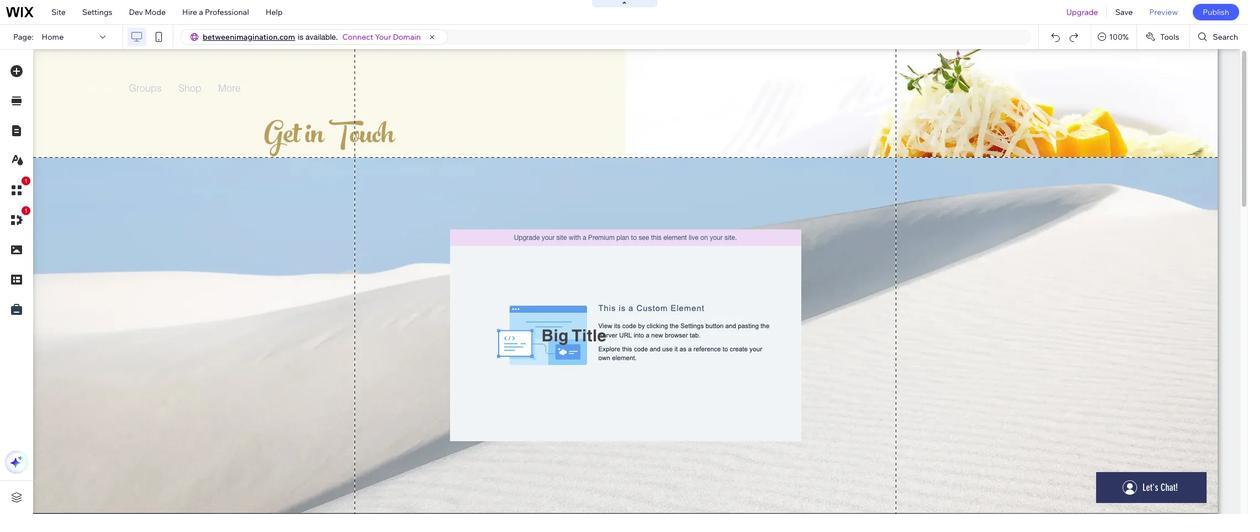 Task type: describe. For each thing, give the bounding box(es) containing it.
is
[[298, 33, 303, 41]]

betweenimagination.com
[[203, 32, 295, 42]]

publish button
[[1193, 4, 1239, 20]]

100% button
[[1092, 25, 1137, 49]]

1 for second 1 button from the top
[[24, 208, 28, 214]]

search
[[1213, 32, 1238, 42]]

a
[[199, 7, 203, 17]]

tools
[[1160, 32, 1179, 42]]

home
[[42, 32, 64, 42]]

professional
[[205, 7, 249, 17]]

1 1 button from the top
[[5, 177, 30, 202]]

your
[[375, 32, 391, 42]]

100%
[[1109, 32, 1129, 42]]

domain
[[393, 32, 421, 42]]

help
[[266, 7, 283, 17]]

preview button
[[1141, 0, 1186, 24]]

hire a professional
[[182, 7, 249, 17]]

settings
[[82, 7, 112, 17]]

1 for first 1 button from the top of the page
[[24, 178, 28, 184]]



Task type: vqa. For each thing, say whether or not it's contained in the screenshot.
business related to name?
no



Task type: locate. For each thing, give the bounding box(es) containing it.
save button
[[1107, 0, 1141, 24]]

search button
[[1190, 25, 1248, 49]]

is available. connect your domain
[[298, 32, 421, 42]]

dev mode
[[129, 7, 166, 17]]

dev
[[129, 7, 143, 17]]

save
[[1115, 7, 1133, 17]]

upgrade
[[1067, 7, 1098, 17]]

publish
[[1203, 7, 1230, 17]]

tools button
[[1137, 25, 1189, 49]]

connect
[[342, 32, 373, 42]]

0 vertical spatial 1 button
[[5, 177, 30, 202]]

0 vertical spatial 1
[[24, 178, 28, 184]]

1 vertical spatial 1 button
[[5, 207, 30, 232]]

hire
[[182, 7, 197, 17]]

1
[[24, 178, 28, 184], [24, 208, 28, 214]]

1 1 from the top
[[24, 178, 28, 184]]

1 button
[[5, 177, 30, 202], [5, 207, 30, 232]]

2 1 from the top
[[24, 208, 28, 214]]

2 1 button from the top
[[5, 207, 30, 232]]

mode
[[145, 7, 166, 17]]

site
[[51, 7, 66, 17]]

1 vertical spatial 1
[[24, 208, 28, 214]]

preview
[[1150, 7, 1178, 17]]

available.
[[306, 33, 338, 41]]



